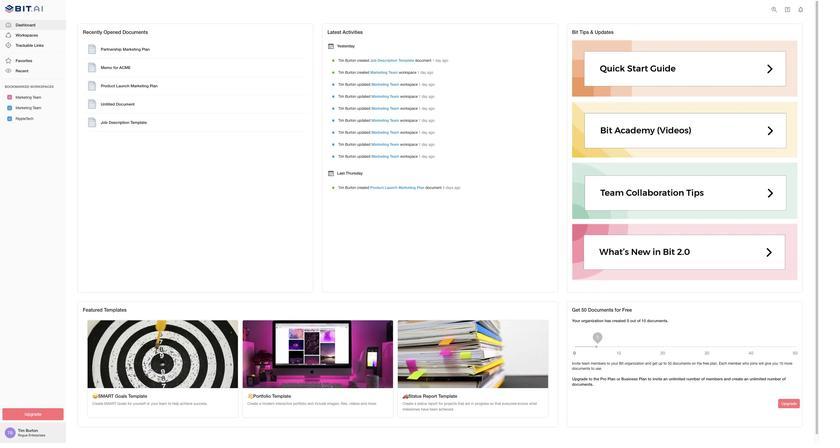 Task type: vqa. For each thing, say whether or not it's contained in the screenshot.


Task type: locate. For each thing, give the bounding box(es) containing it.
job up tim burton created marketing team workspace 1 day ago
[[370, 58, 377, 63]]

an right invite at the right bottom of page
[[663, 376, 668, 381]]

1 vertical spatial 10
[[779, 362, 783, 366]]

5 left "days"
[[443, 186, 445, 190]]

1 unlimited from the left
[[669, 376, 685, 381]]

the
[[697, 362, 702, 366], [594, 376, 599, 381]]

unlimited down invite team members to your bit organization and get up to 50 documents on the free plan. each member who joins will give you 10 more documents to use.
[[669, 376, 685, 381]]

burton inside tim burton created product launch marketing plan document 5 days ago
[[345, 186, 356, 190]]

1 horizontal spatial 50
[[668, 362, 672, 366]]

or right yourself
[[147, 402, 150, 406]]

create a modern interactive portfolio and include images, files, videos and more.
[[248, 402, 377, 406]]

recent button
[[0, 66, 66, 76]]

2 horizontal spatial create
[[403, 402, 413, 406]]

1 horizontal spatial your
[[611, 362, 618, 366]]

0 vertical spatial job
[[370, 58, 377, 63]]

members
[[591, 362, 606, 366], [706, 376, 723, 381]]

6 tim burton updated marketing team workspace 1 day ago from the top
[[338, 142, 435, 147]]

1 horizontal spatial documents
[[588, 307, 614, 313]]

0 horizontal spatial of
[[637, 318, 641, 323]]

1 vertical spatial marketing team
[[16, 106, 41, 110]]

help
[[172, 402, 179, 406]]

unlimited
[[669, 376, 685, 381], [750, 376, 766, 381]]

50 right the get
[[581, 307, 587, 313]]

create
[[732, 376, 743, 381]]

1 vertical spatial job
[[101, 120, 108, 125]]

0 horizontal spatial job description template link
[[84, 115, 307, 130]]

have
[[421, 408, 429, 412]]

a left status
[[414, 402, 416, 406]]

workspace
[[399, 71, 416, 75], [400, 83, 418, 87], [400, 95, 418, 99], [400, 107, 418, 111], [400, 119, 418, 123], [400, 131, 418, 135], [400, 143, 418, 147], [400, 155, 418, 159]]

members down 'plan.' in the bottom of the page
[[706, 376, 723, 381]]

1 that from the left
[[458, 402, 464, 406]]

0 vertical spatial document
[[415, 59, 431, 63]]

0 vertical spatial description
[[378, 58, 397, 63]]

1 vertical spatial goals
[[117, 402, 127, 406]]

0 horizontal spatial 50
[[581, 307, 587, 313]]

team left help
[[159, 402, 167, 406]]

50 inside invite team members to your bit organization and get up to 50 documents on the free plan. each member who joins will give you 10 more documents to use.
[[668, 362, 672, 366]]

created inside tim burton created marketing team workspace 1 day ago
[[357, 71, 369, 75]]

and left get
[[645, 362, 651, 366]]

organization up business
[[625, 362, 644, 366]]

give
[[765, 362, 771, 366]]

1 horizontal spatial launch
[[385, 185, 398, 190]]

knows
[[518, 402, 528, 406]]

10 right you
[[779, 362, 783, 366]]

memo for acme
[[101, 65, 131, 70]]

1 vertical spatial organization
[[625, 362, 644, 366]]

organization down get 50 documents for free
[[581, 318, 604, 323]]

1 horizontal spatial 10
[[779, 362, 783, 366]]

1 horizontal spatial upgrade
[[572, 376, 588, 381]]

pro
[[600, 376, 607, 381]]

team inside invite team members to your bit organization and get up to 50 documents on the free plan. each member who joins will give you 10 more documents to use.
[[582, 362, 590, 366]]

0 horizontal spatial 5
[[443, 186, 445, 190]]

a inside create a status report for projects that are in progress so that everyone knows what milestones have been achieved.
[[414, 402, 416, 406]]

template up tim burton created marketing team workspace 1 day ago
[[398, 58, 414, 63]]

created for product
[[357, 186, 369, 190]]

recent
[[16, 69, 28, 73]]

description up tim burton created marketing team workspace 1 day ago
[[378, 58, 397, 63]]

0 vertical spatial members
[[591, 362, 606, 366]]

documents. inside upgrade to the pro plan or business plan to invite an unlimited number of members and create an unlimited number of documents.
[[572, 382, 594, 387]]

ago inside tim burton created job description template document 1 day ago
[[442, 59, 448, 63]]

1 horizontal spatial team
[[582, 362, 590, 366]]

documents. right out
[[647, 318, 669, 323]]

tim
[[338, 59, 344, 63], [338, 71, 344, 75], [338, 83, 344, 87], [338, 95, 344, 99], [338, 107, 344, 111], [338, 119, 344, 123], [338, 131, 344, 135], [338, 143, 344, 147], [338, 155, 344, 159], [338, 186, 344, 190], [18, 428, 25, 433]]

0 horizontal spatial upgrade button
[[2, 408, 64, 420]]

document inside tim burton created product launch marketing plan document 5 days ago
[[425, 186, 442, 190]]

10 inside invite team members to your bit organization and get up to 50 documents on the free plan. each member who joins will give you 10 more documents to use.
[[779, 362, 783, 366]]

invite
[[572, 362, 581, 366]]

2 a from the left
[[414, 402, 416, 406]]

tim burton updated marketing team workspace 1 day ago
[[338, 82, 435, 87], [338, 94, 435, 99], [338, 106, 435, 111], [338, 118, 435, 123], [338, 130, 435, 135], [338, 142, 435, 147], [338, 154, 435, 159]]

0 horizontal spatial product launch marketing plan link
[[84, 78, 307, 94]]

job description template link up tim burton created marketing team workspace 1 day ago
[[370, 58, 414, 63]]

documents up has at bottom right
[[588, 307, 614, 313]]

marketing team button up rippletech
[[0, 103, 66, 113]]

marketing team up rippletech
[[16, 106, 41, 110]]

ago
[[442, 59, 448, 63], [427, 71, 433, 75], [429, 83, 435, 87], [429, 95, 435, 99], [429, 107, 435, 111], [429, 119, 435, 123], [429, 131, 435, 135], [429, 143, 435, 147], [429, 155, 435, 159], [454, 186, 460, 190]]

plan
[[142, 47, 150, 52], [150, 84, 158, 88], [417, 185, 424, 190], [608, 376, 616, 381], [639, 376, 647, 381]]

to
[[607, 362, 610, 366], [664, 362, 667, 366], [591, 367, 594, 371], [589, 376, 592, 381], [648, 376, 652, 381], [168, 402, 171, 406]]

0 vertical spatial job description template link
[[370, 58, 414, 63]]

bookmarked workspaces
[[5, 84, 54, 88]]

trackable
[[16, 43, 33, 48]]

that left are
[[458, 402, 464, 406]]

the inside invite team members to your bit organization and get up to 50 documents on the free plan. each member who joins will give you 10 more documents to use.
[[697, 362, 702, 366]]

bit left the tips at the top right
[[572, 29, 578, 35]]

0 vertical spatial product launch marketing plan link
[[84, 78, 307, 94]]

3 create from the left
[[403, 402, 413, 406]]

create inside create a status report for projects that are in progress so that everyone knows what milestones have been achieved.
[[403, 402, 413, 406]]

get
[[652, 362, 658, 366]]

of right out
[[637, 318, 641, 323]]

upgrade for rightmost upgrade button
[[781, 401, 797, 406]]

0 horizontal spatial an
[[663, 376, 668, 381]]

team
[[582, 362, 590, 366], [159, 402, 167, 406]]

plan inside partnership marketing plan 'link'
[[142, 47, 150, 52]]

documents left on
[[673, 362, 691, 366]]

your inside invite team members to your bit organization and get up to 50 documents on the free plan. each member who joins will give you 10 more documents to use.
[[611, 362, 618, 366]]

2 create from the left
[[248, 402, 258, 406]]

7 updated from the top
[[357, 155, 371, 159]]

👋portfolio template image
[[243, 321, 393, 388]]

1 vertical spatial description
[[109, 120, 129, 125]]

😀smart goals template image
[[88, 321, 238, 388]]

bit inside invite team members to your bit organization and get up to 50 documents on the free plan. each member who joins will give you 10 more documents to use.
[[619, 362, 624, 366]]

marketing inside 'link'
[[123, 47, 141, 52]]

description down untitled document
[[109, 120, 129, 125]]

1 horizontal spatial documents.
[[647, 318, 669, 323]]

invite
[[653, 376, 662, 381]]

and inside upgrade to the pro plan or business plan to invite an unlimited number of members and create an unlimited number of documents.
[[724, 376, 731, 381]]

1 horizontal spatial product
[[370, 185, 384, 190]]

0 vertical spatial organization
[[581, 318, 604, 323]]

50 right "up"
[[668, 362, 672, 366]]

a for 👋portfolio
[[259, 402, 261, 406]]

or inside upgrade to the pro plan or business plan to invite an unlimited number of members and create an unlimited number of documents.
[[617, 376, 620, 381]]

bit up business
[[619, 362, 624, 366]]

0 vertical spatial bit
[[572, 29, 578, 35]]

1 inside tim burton created marketing team workspace 1 day ago
[[417, 71, 419, 75]]

documents.
[[647, 318, 669, 323], [572, 382, 594, 387]]

3 updated from the top
[[357, 107, 371, 111]]

tim burton created marketing team workspace 1 day ago
[[338, 70, 433, 75]]

0 vertical spatial product
[[101, 84, 115, 88]]

ago inside tim burton created product launch marketing plan document 5 days ago
[[454, 186, 460, 190]]

1 number from the left
[[687, 376, 700, 381]]

job description template
[[101, 120, 147, 125]]

number
[[687, 376, 700, 381], [767, 376, 781, 381]]

or left business
[[617, 376, 620, 381]]

7 tim burton updated marketing team workspace 1 day ago from the top
[[338, 154, 435, 159]]

1 horizontal spatial organization
[[625, 362, 644, 366]]

create for 👋portfolio
[[248, 402, 258, 406]]

the inside upgrade to the pro plan or business plan to invite an unlimited number of members and create an unlimited number of documents.
[[594, 376, 599, 381]]

0 horizontal spatial launch
[[116, 84, 130, 88]]

0 horizontal spatial number
[[687, 376, 700, 381]]

1 vertical spatial documents
[[588, 307, 614, 313]]

documents
[[122, 29, 148, 35], [588, 307, 614, 313]]

for right report
[[439, 402, 443, 406]]

1 vertical spatial or
[[147, 402, 150, 406]]

template up projects
[[438, 393, 457, 399]]

number down you
[[767, 376, 781, 381]]

interactive
[[276, 402, 292, 406]]

1 horizontal spatial upgrade button
[[778, 399, 800, 408]]

1 vertical spatial 5
[[627, 318, 629, 323]]

5 left out
[[627, 318, 629, 323]]

a for 🚗status
[[414, 402, 416, 406]]

files,
[[341, 402, 348, 406]]

1 a from the left
[[259, 402, 261, 406]]

a
[[259, 402, 261, 406], [414, 402, 416, 406]]

portfolio
[[293, 402, 307, 406]]

on
[[692, 362, 696, 366]]

updates
[[595, 29, 614, 35]]

marketing
[[123, 47, 141, 52], [370, 70, 388, 75], [372, 82, 389, 87], [131, 84, 149, 88], [372, 94, 389, 99], [16, 95, 32, 99], [16, 106, 32, 110], [372, 106, 389, 111], [372, 118, 389, 123], [372, 130, 389, 135], [372, 142, 389, 147], [372, 154, 389, 159], [399, 185, 416, 190]]

achieved.
[[439, 408, 454, 412]]

1 vertical spatial documents.
[[572, 382, 594, 387]]

1 tim burton updated marketing team workspace 1 day ago from the top
[[338, 82, 435, 87]]

0 horizontal spatial job
[[101, 120, 108, 125]]

an
[[663, 376, 668, 381], [744, 376, 749, 381]]

0 horizontal spatial documents
[[122, 29, 148, 35]]

projects
[[444, 402, 457, 406]]

0 vertical spatial marketing team
[[16, 95, 41, 99]]

joins
[[750, 362, 758, 366]]

1 vertical spatial 50
[[668, 362, 672, 366]]

1 vertical spatial your
[[151, 402, 158, 406]]

2 vertical spatial upgrade
[[25, 412, 41, 417]]

0 vertical spatial documents
[[673, 362, 691, 366]]

1 vertical spatial document
[[425, 186, 442, 190]]

day inside tim burton created job description template document 1 day ago
[[435, 59, 441, 63]]

create down 👋portfolio
[[248, 402, 258, 406]]

and left more.
[[361, 402, 367, 406]]

1 horizontal spatial job
[[370, 58, 377, 63]]

number down on
[[687, 376, 700, 381]]

team right the invite
[[582, 362, 590, 366]]

1 horizontal spatial or
[[617, 376, 620, 381]]

0 horizontal spatial documents.
[[572, 382, 594, 387]]

marketing team button down bookmarked workspaces
[[0, 92, 66, 103]]

0 vertical spatial launch
[[116, 84, 130, 88]]

1 horizontal spatial documents
[[673, 362, 691, 366]]

marketing team button
[[0, 92, 66, 103], [0, 103, 66, 113]]

50
[[581, 307, 587, 313], [668, 362, 672, 366]]

upgrade button
[[778, 399, 800, 408], [2, 408, 64, 420]]

marketing team down bookmarked workspaces
[[16, 95, 41, 99]]

1 create from the left
[[92, 402, 103, 406]]

tim inside tim burton created job description template document 1 day ago
[[338, 59, 344, 63]]

featured
[[83, 307, 103, 313]]

0 horizontal spatial 10
[[642, 318, 646, 323]]

the right on
[[697, 362, 702, 366]]

opened
[[104, 29, 121, 35]]

1 horizontal spatial unlimited
[[750, 376, 766, 381]]

0 horizontal spatial that
[[458, 402, 464, 406]]

description
[[378, 58, 397, 63], [109, 120, 129, 125]]

for inside create a status report for projects that are in progress so that everyone knows what milestones have been achieved.
[[439, 402, 443, 406]]

1 vertical spatial product launch marketing plan link
[[370, 185, 424, 190]]

documents down the invite
[[572, 367, 590, 371]]

1 horizontal spatial an
[[744, 376, 749, 381]]

1 vertical spatial bit
[[619, 362, 624, 366]]

memo
[[101, 65, 112, 70]]

job description template link down untitled document link
[[84, 115, 307, 130]]

plan.
[[710, 362, 718, 366]]

create up milestones
[[403, 402, 413, 406]]

1
[[432, 59, 434, 63], [417, 71, 419, 75], [419, 83, 421, 87], [419, 95, 421, 99], [419, 107, 421, 111], [419, 119, 421, 123], [419, 131, 421, 135], [419, 143, 421, 147], [419, 155, 421, 159]]

0 vertical spatial documents
[[122, 29, 148, 35]]

0 horizontal spatial or
[[147, 402, 150, 406]]

ago inside tim burton created marketing team workspace 1 day ago
[[427, 71, 433, 75]]

1 horizontal spatial the
[[697, 362, 702, 366]]

template down the document
[[130, 120, 147, 125]]

2 marketing team button from the top
[[0, 103, 66, 113]]

0 vertical spatial documents.
[[647, 318, 669, 323]]

1 horizontal spatial members
[[706, 376, 723, 381]]

0 vertical spatial or
[[617, 376, 620, 381]]

launch
[[116, 84, 130, 88], [385, 185, 398, 190]]

0 vertical spatial upgrade
[[572, 376, 588, 381]]

0 horizontal spatial create
[[92, 402, 103, 406]]

what
[[529, 402, 537, 406]]

that right so
[[495, 402, 501, 406]]

1 vertical spatial the
[[594, 376, 599, 381]]

0 vertical spatial your
[[611, 362, 618, 366]]

1 horizontal spatial product launch marketing plan link
[[370, 185, 424, 190]]

links
[[34, 43, 44, 48]]

1 vertical spatial members
[[706, 376, 723, 381]]

1 vertical spatial upgrade
[[781, 401, 797, 406]]

goals up smart
[[115, 393, 127, 399]]

1 vertical spatial launch
[[385, 185, 398, 190]]

documents for opened
[[122, 29, 148, 35]]

created for marketing
[[357, 71, 369, 75]]

0 vertical spatial team
[[582, 362, 590, 366]]

members inside upgrade to the pro plan or business plan to invite an unlimited number of members and create an unlimited number of documents.
[[706, 376, 723, 381]]

goals
[[115, 393, 127, 399], [117, 402, 127, 406]]

template up yourself
[[128, 393, 147, 399]]

of
[[637, 318, 641, 323], [701, 376, 705, 381], [782, 376, 786, 381]]

0 horizontal spatial unlimited
[[669, 376, 685, 381]]

1 horizontal spatial a
[[414, 402, 416, 406]]

job down untitled
[[101, 120, 108, 125]]

0 horizontal spatial members
[[591, 362, 606, 366]]

1 horizontal spatial description
[[378, 58, 397, 63]]

0 horizontal spatial the
[[594, 376, 599, 381]]

create for 🚗status
[[403, 402, 413, 406]]

unlimited down the will
[[750, 376, 766, 381]]

created
[[357, 59, 369, 63], [357, 71, 369, 75], [357, 186, 369, 190], [612, 318, 626, 323]]

0 vertical spatial the
[[697, 362, 702, 366]]

5 updated from the top
[[357, 131, 371, 135]]

an right create
[[744, 376, 749, 381]]

burton
[[345, 59, 356, 63], [345, 71, 356, 75], [345, 83, 356, 87], [345, 95, 356, 99], [345, 107, 356, 111], [345, 119, 356, 123], [345, 131, 356, 135], [345, 143, 356, 147], [345, 155, 356, 159], [345, 186, 356, 190], [26, 428, 38, 433]]

2 horizontal spatial upgrade
[[781, 401, 797, 406]]

1 horizontal spatial create
[[248, 402, 258, 406]]

4 updated from the top
[[357, 119, 371, 123]]

documents. down the invite
[[572, 382, 594, 387]]

thursday
[[346, 171, 363, 176]]

🚗status
[[403, 393, 422, 399]]

0 vertical spatial 10
[[642, 318, 646, 323]]

1 horizontal spatial that
[[495, 402, 501, 406]]

create
[[92, 402, 103, 406], [248, 402, 258, 406], [403, 402, 413, 406]]

activities
[[343, 29, 363, 35]]

1 marketing team from the top
[[16, 95, 41, 99]]

goals down the 😀smart goals template on the left
[[117, 402, 127, 406]]

your
[[572, 318, 580, 323]]

0 vertical spatial goals
[[115, 393, 127, 399]]

latest activities
[[327, 29, 363, 35]]

0 vertical spatial 50
[[581, 307, 587, 313]]

you
[[772, 362, 778, 366]]

of down free
[[701, 376, 705, 381]]

of down more on the right of page
[[782, 376, 786, 381]]

that
[[458, 402, 464, 406], [495, 402, 501, 406]]

created inside tim burton created product launch marketing plan document 5 days ago
[[357, 186, 369, 190]]

0 horizontal spatial documents
[[572, 367, 590, 371]]

the left "pro"
[[594, 376, 599, 381]]

1 horizontal spatial number
[[767, 376, 781, 381]]

product launch marketing plan link
[[84, 78, 307, 94], [370, 185, 424, 190]]

created inside tim burton created job description template document 1 day ago
[[357, 59, 369, 63]]

members up use.
[[591, 362, 606, 366]]

use.
[[595, 367, 602, 371]]

0 horizontal spatial upgrade
[[25, 412, 41, 417]]

10 right out
[[642, 318, 646, 323]]

a down 👋portfolio
[[259, 402, 261, 406]]

include
[[315, 402, 326, 406]]

1 horizontal spatial bit
[[619, 362, 624, 366]]

create down the 😀smart at the bottom left
[[92, 402, 103, 406]]

updated
[[357, 83, 371, 87], [357, 95, 371, 99], [357, 107, 371, 111], [357, 119, 371, 123], [357, 131, 371, 135], [357, 143, 371, 147], [357, 155, 371, 159]]

enterprises
[[29, 434, 45, 437]]

1 vertical spatial team
[[159, 402, 167, 406]]

5 inside tim burton created product launch marketing plan document 5 days ago
[[443, 186, 445, 190]]

created for job
[[357, 59, 369, 63]]

last
[[337, 171, 345, 176]]

and left create
[[724, 376, 731, 381]]

1 updated from the top
[[357, 83, 371, 87]]

team
[[389, 70, 398, 75], [390, 82, 399, 87], [390, 94, 399, 99], [33, 95, 41, 99], [33, 106, 41, 110], [390, 106, 399, 111], [390, 118, 399, 123], [390, 130, 399, 135], [390, 142, 399, 147], [390, 154, 399, 159]]

0 horizontal spatial description
[[109, 120, 129, 125]]

documents up partnership marketing plan
[[122, 29, 148, 35]]

for right memo
[[113, 65, 118, 70]]

1 vertical spatial job description template link
[[84, 115, 307, 130]]

2 number from the left
[[767, 376, 781, 381]]



Task type: describe. For each thing, give the bounding box(es) containing it.
latest
[[327, 29, 341, 35]]

dashboard
[[16, 22, 35, 27]]

🚗status report template image
[[398, 321, 548, 388]]

burton inside tim burton rogue enterprises
[[26, 428, 38, 433]]

1 vertical spatial documents
[[572, 367, 590, 371]]

upgrade to the pro plan or business plan to invite an unlimited number of members and create an unlimited number of documents.
[[572, 376, 786, 387]]

bookmarked
[[5, 84, 29, 88]]

untitled document link
[[84, 96, 307, 112]]

featured templates
[[83, 307, 127, 313]]

are
[[465, 402, 470, 406]]

2 unlimited from the left
[[750, 376, 766, 381]]

0 horizontal spatial your
[[151, 402, 158, 406]]

and inside invite team members to your bit organization and get up to 50 documents on the free plan. each member who joins will give you 10 more documents to use.
[[645, 362, 651, 366]]

achieve
[[180, 402, 192, 406]]

report
[[428, 402, 438, 406]]

👋portfolio
[[248, 393, 271, 399]]

👋portfolio template
[[248, 393, 291, 399]]

modern
[[262, 402, 275, 406]]

partnership
[[101, 47, 122, 52]]

partnership marketing plan
[[101, 47, 150, 52]]

upgrade for the left upgrade button
[[25, 412, 41, 417]]

template for 😀smart goals template
[[128, 393, 147, 399]]

&
[[590, 29, 594, 35]]

create smart goals for yourself or your team to help achieve success.
[[92, 402, 208, 406]]

workspaces button
[[0, 30, 66, 40]]

burton inside tim burton created marketing team workspace 1 day ago
[[345, 71, 356, 75]]

burton inside tim burton created job description template document 1 day ago
[[345, 59, 356, 63]]

documents for 50
[[588, 307, 614, 313]]

will
[[759, 362, 764, 366]]

2 horizontal spatial of
[[782, 376, 786, 381]]

trackable links
[[16, 43, 44, 48]]

tb
[[8, 431, 13, 435]]

1 horizontal spatial of
[[701, 376, 705, 381]]

rogue
[[18, 434, 28, 437]]

for left yourself
[[128, 402, 132, 406]]

product launch marketing plan
[[101, 84, 158, 88]]

untitled document
[[101, 102, 135, 107]]

partnership marketing plan link
[[84, 42, 307, 57]]

1 vertical spatial product
[[370, 185, 384, 190]]

template for job description template
[[130, 120, 147, 125]]

free
[[622, 307, 632, 313]]

free
[[703, 362, 709, 366]]

0 horizontal spatial team
[[159, 402, 167, 406]]

trackable links button
[[0, 40, 66, 50]]

or for yourself
[[147, 402, 150, 406]]

rippletech
[[16, 117, 33, 121]]

rippletech button
[[0, 113, 66, 124]]

template for 🚗status report template
[[438, 393, 457, 399]]

milestones
[[403, 408, 420, 412]]

everyone
[[502, 402, 517, 406]]

4 tim burton updated marketing team workspace 1 day ago from the top
[[338, 118, 435, 123]]

get 50 documents for free
[[572, 307, 632, 313]]

😀smart
[[92, 393, 114, 399]]

more
[[784, 362, 793, 366]]

members inside invite team members to your bit organization and get up to 50 documents on the free plan. each member who joins will give you 10 more documents to use.
[[591, 362, 606, 366]]

5 tim burton updated marketing team workspace 1 day ago from the top
[[338, 130, 435, 135]]

yesterday
[[337, 44, 355, 48]]

1 inside tim burton created job description template document 1 day ago
[[432, 59, 434, 63]]

templates
[[104, 307, 127, 313]]

smart
[[104, 402, 116, 406]]

report
[[423, 393, 437, 399]]

1 horizontal spatial 5
[[627, 318, 629, 323]]

up
[[659, 362, 663, 366]]

memo for acme link
[[84, 60, 307, 75]]

yourself
[[133, 402, 146, 406]]

get
[[572, 307, 580, 313]]

😀smart goals template
[[92, 393, 147, 399]]

document
[[116, 102, 135, 107]]

tim inside tim burton rogue enterprises
[[18, 428, 25, 433]]

recently opened documents
[[83, 29, 148, 35]]

create for 😀smart
[[92, 402, 103, 406]]

tim burton rogue enterprises
[[18, 428, 45, 437]]

each
[[719, 362, 727, 366]]

1 an from the left
[[663, 376, 668, 381]]

been
[[430, 408, 438, 412]]

document inside tim burton created job description template document 1 day ago
[[415, 59, 431, 63]]

0 horizontal spatial product
[[101, 84, 115, 88]]

workspaces
[[16, 33, 38, 37]]

untitled
[[101, 102, 115, 107]]

favorites button
[[0, 56, 66, 66]]

day inside tim burton created marketing team workspace 1 day ago
[[420, 71, 426, 75]]

template up interactive
[[272, 393, 291, 399]]

1 marketing team button from the top
[[0, 92, 66, 103]]

member
[[728, 362, 741, 366]]

for left free
[[615, 307, 621, 313]]

and left include
[[308, 402, 314, 406]]

workspaces
[[30, 84, 54, 88]]

tim burton created product launch marketing plan document 5 days ago
[[338, 185, 460, 190]]

2 marketing team from the top
[[16, 106, 41, 110]]

status
[[417, 402, 427, 406]]

tim inside tim burton created marketing team workspace 1 day ago
[[338, 71, 344, 75]]

2 that from the left
[[495, 402, 501, 406]]

organization inside invite team members to your bit organization and get up to 50 documents on the free plan. each member who joins will give you 10 more documents to use.
[[625, 362, 644, 366]]

recently
[[83, 29, 102, 35]]

create a status report for projects that are in progress so that everyone knows what milestones have been achieved.
[[403, 402, 537, 412]]

last thursday
[[337, 171, 363, 176]]

1 horizontal spatial job description template link
[[370, 58, 414, 63]]

progress
[[475, 402, 489, 406]]

or for plan
[[617, 376, 620, 381]]

2 tim burton updated marketing team workspace 1 day ago from the top
[[338, 94, 435, 99]]

3 tim burton updated marketing team workspace 1 day ago from the top
[[338, 106, 435, 111]]

tim inside tim burton created product launch marketing plan document 5 days ago
[[338, 186, 344, 190]]

workspace inside tim burton created marketing team workspace 1 day ago
[[399, 71, 416, 75]]

6 updated from the top
[[357, 143, 371, 147]]

tips
[[580, 29, 589, 35]]

tim burton created job description template document 1 day ago
[[338, 58, 448, 63]]

business
[[621, 376, 638, 381]]

2 an from the left
[[744, 376, 749, 381]]

🚗status report template
[[403, 393, 457, 399]]

upgrade inside upgrade to the pro plan or business plan to invite an unlimited number of members and create an unlimited number of documents.
[[572, 376, 588, 381]]

2 updated from the top
[[357, 95, 371, 99]]

days
[[446, 186, 453, 190]]

acme
[[119, 65, 131, 70]]

0 horizontal spatial bit
[[572, 29, 578, 35]]

who
[[742, 362, 749, 366]]

so
[[490, 402, 494, 406]]

favorites
[[16, 58, 32, 63]]



